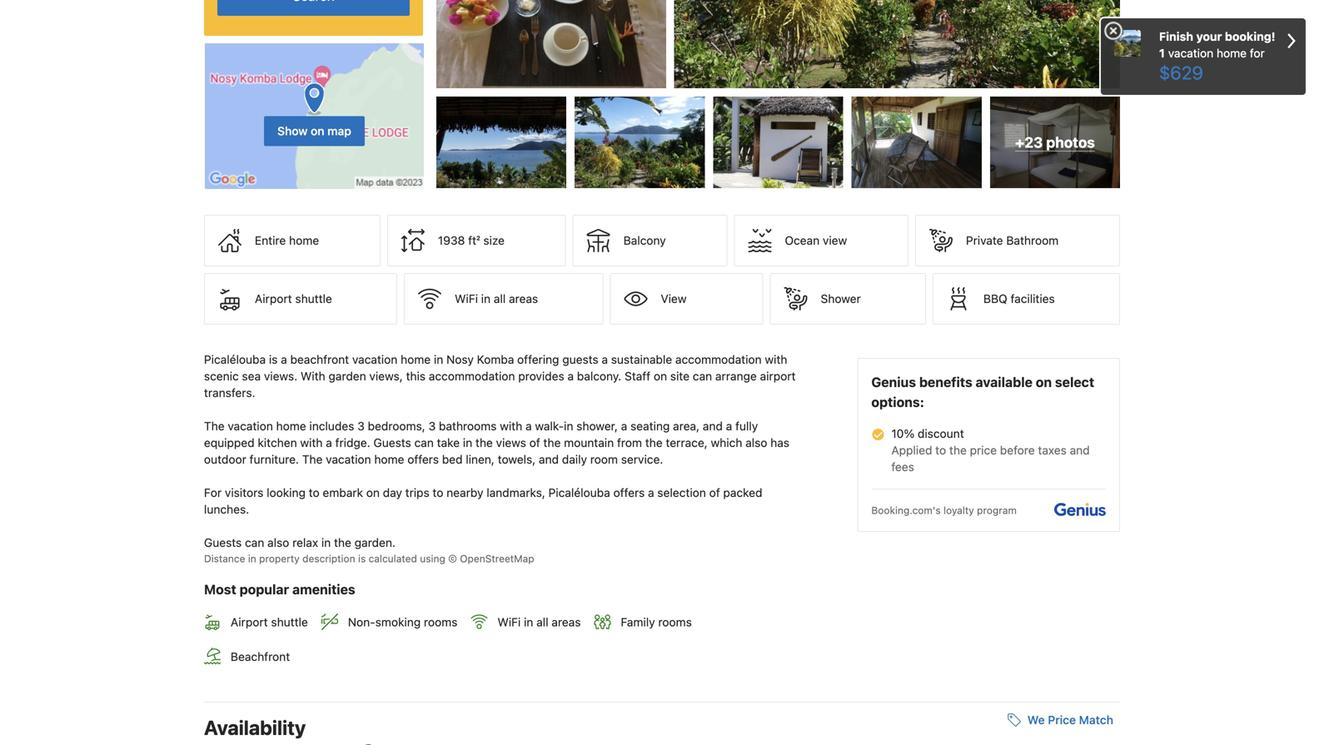 Task type: vqa. For each thing, say whether or not it's contained in the screenshot.
reviews:
no



Task type: describe. For each thing, give the bounding box(es) containing it.
packed
[[723, 486, 763, 500]]

0 horizontal spatial and
[[539, 453, 559, 467]]

staff inside picalélouba is a beachfront vacation home in nosy komba offering guests a sustainable accommodation with scenic sea views. with garden views, this accommodation provides a balcony. staff on site can arrange airport transfers. the vacation home includes 3 bedrooms, 3 bathrooms with a walk-in shower, a seating area, and a fully equipped kitchen with a fridge. guests can take in the views of the mountain from the terrace, which also has outdoor furniture. the vacation home offers bed linen, towels, and daily room service. for visitors looking to embark on day trips to nearby landmarks, picalélouba offers a selection of packed lunches. guests can also relax in the garden. distance in property description is calculated using © openstreetmap
[[625, 370, 651, 383]]

0 horizontal spatial to
[[309, 486, 320, 500]]

fridge.
[[335, 436, 370, 450]]

nosy
[[447, 353, 474, 367]]

the down seating
[[645, 436, 663, 450]]

includes
[[309, 420, 354, 433]]

room
[[590, 453, 618, 467]]

views
[[496, 436, 526, 450]]

9.4
[[1081, 9, 1100, 25]]

vacation inside finish your booking! 1 vacation home for $629
[[1168, 46, 1214, 60]]

popular
[[240, 582, 289, 598]]

home up this
[[401, 353, 431, 367]]

program
[[977, 505, 1017, 517]]

area,
[[673, 420, 700, 433]]

amenities
[[292, 582, 355, 598]]

outdoor
[[204, 453, 246, 467]]

most popular amenities
[[204, 582, 355, 598]]

the up description
[[334, 536, 351, 550]]

airport inside button
[[255, 292, 292, 306]]

ocean view button
[[734, 215, 909, 267]]

ocean view
[[785, 234, 847, 248]]

day
[[383, 486, 402, 500]]

1938 ft² size button
[[387, 215, 566, 267]]

bbq facilities button
[[933, 273, 1120, 325]]

booking!
[[1225, 30, 1276, 43]]

shower,
[[577, 420, 618, 433]]

calculated
[[369, 553, 417, 565]]

photos
[[1047, 134, 1095, 151]]

and inside 10% discount applied to the price before taxes and fees
[[1070, 444, 1090, 457]]

finish
[[1159, 30, 1194, 43]]

in inside button
[[481, 292, 491, 306]]

2 rooms from the left
[[658, 616, 692, 629]]

in down the openstreetmap
[[524, 616, 533, 629]]

1 horizontal spatial picalélouba
[[549, 486, 610, 500]]

relax
[[292, 536, 318, 550]]

2 3 from the left
[[429, 420, 436, 433]]

for
[[1250, 46, 1265, 60]]

guests
[[563, 353, 599, 367]]

1 vertical spatial shuttle
[[271, 616, 308, 629]]

vacation up views,
[[352, 353, 398, 367]]

10%
[[892, 427, 915, 441]]

airport
[[760, 370, 796, 383]]

in left nosy
[[434, 353, 443, 367]]

furniture.
[[250, 453, 299, 467]]

1 vertical spatial accommodation
[[429, 370, 515, 383]]

nearby
[[447, 486, 484, 500]]

we price match
[[1028, 713, 1114, 727]]

trips
[[405, 486, 430, 500]]

select
[[1055, 375, 1095, 390]]

1 vertical spatial also
[[267, 536, 289, 550]]

rightchevron image
[[1288, 28, 1296, 53]]

airport shuttle inside airport shuttle button
[[255, 292, 332, 306]]

all inside button
[[494, 292, 506, 306]]

match
[[1079, 713, 1114, 727]]

property
[[259, 553, 300, 565]]

this
[[406, 370, 426, 383]]

garden
[[329, 370, 366, 383]]

shuttle inside button
[[295, 292, 332, 306]]

1 rooms from the left
[[424, 616, 458, 629]]

bathrooms
[[439, 420, 497, 433]]

lunches.
[[204, 503, 249, 517]]

balcony
[[624, 234, 666, 248]]

on left "day"
[[366, 486, 380, 500]]

we price match button
[[1001, 705, 1120, 735]]

a left walk-
[[526, 420, 532, 433]]

sustainable
[[611, 353, 672, 367]]

scored 9.4 element
[[1077, 3, 1104, 30]]

looking
[[267, 486, 306, 500]]

1 horizontal spatial is
[[358, 553, 366, 565]]

+23 photos
[[1015, 134, 1095, 151]]

balcony button
[[573, 215, 728, 267]]

booking.com's loyalty program
[[872, 505, 1017, 517]]

options:
[[872, 395, 925, 410]]

home inside finish your booking! 1 vacation home for $629
[[1217, 46, 1247, 60]]

with
[[301, 370, 325, 383]]

from
[[617, 436, 642, 450]]

service.
[[621, 453, 663, 467]]

0 horizontal spatial is
[[269, 353, 278, 367]]

on inside 'genius benefits available on select options:'
[[1036, 375, 1052, 390]]

arrange
[[715, 370, 757, 383]]

in up description
[[321, 536, 331, 550]]

on inside section
[[311, 124, 324, 138]]

entire
[[255, 234, 286, 248]]

distance
[[204, 553, 245, 565]]

has
[[771, 436, 790, 450]]

most
[[204, 582, 236, 598]]

taxes
[[1038, 444, 1067, 457]]

sea
[[242, 370, 261, 383]]

1 horizontal spatial guests
[[374, 436, 411, 450]]

availability
[[204, 716, 306, 739]]

1 horizontal spatial and
[[703, 420, 723, 433]]

visitors
[[225, 486, 264, 500]]

size
[[483, 234, 505, 248]]

wifi in all areas inside button
[[455, 292, 538, 306]]

shower button
[[770, 273, 926, 325]]

a up which
[[726, 420, 732, 433]]

$629
[[1159, 62, 1204, 83]]

bedrooms,
[[368, 420, 425, 433]]

bbq
[[984, 292, 1008, 306]]

home inside entire home button
[[289, 234, 319, 248]]



Task type: locate. For each thing, give the bounding box(es) containing it.
wifi in all areas button
[[404, 273, 603, 325]]

accommodation up arrange
[[676, 353, 762, 367]]

vacation down fridge.
[[326, 453, 371, 467]]

with
[[765, 353, 788, 367], [500, 420, 522, 433], [300, 436, 323, 450]]

wifi in all areas
[[455, 292, 538, 306], [498, 616, 581, 629]]

the right furniture.
[[302, 453, 323, 467]]

bbq facilities
[[984, 292, 1055, 306]]

2 vertical spatial can
[[245, 536, 264, 550]]

areas up offering
[[509, 292, 538, 306]]

1 vertical spatial airport
[[231, 616, 268, 629]]

0 vertical spatial offers
[[408, 453, 439, 467]]

rooms right smoking
[[424, 616, 458, 629]]

areas
[[509, 292, 538, 306], [552, 616, 581, 629]]

offers
[[408, 453, 439, 467], [614, 486, 645, 500]]

©
[[448, 553, 457, 565]]

1 vertical spatial the
[[302, 453, 323, 467]]

a left selection
[[648, 486, 654, 500]]

1 horizontal spatial 3
[[429, 420, 436, 433]]

0 vertical spatial with
[[765, 353, 788, 367]]

2 horizontal spatial with
[[765, 353, 788, 367]]

1 horizontal spatial offers
[[614, 486, 645, 500]]

1 horizontal spatial also
[[746, 436, 768, 450]]

a up from
[[621, 420, 627, 433]]

with up views
[[500, 420, 522, 433]]

home
[[1217, 46, 1247, 60], [289, 234, 319, 248], [401, 353, 431, 367], [276, 420, 306, 433], [374, 453, 404, 467]]

offers left bed
[[408, 453, 439, 467]]

can left take
[[414, 436, 434, 450]]

airport shuttle down popular
[[231, 616, 308, 629]]

1
[[1159, 46, 1165, 60]]

bed
[[442, 453, 463, 467]]

airport shuttle down entire home button
[[255, 292, 332, 306]]

home right the entire
[[289, 234, 319, 248]]

a up views.
[[281, 353, 287, 367]]

wifi down the openstreetmap
[[498, 616, 521, 629]]

0 horizontal spatial staff
[[625, 370, 651, 383]]

can up property
[[245, 536, 264, 550]]

1 horizontal spatial all
[[537, 616, 549, 629]]

smoking
[[375, 616, 421, 629]]

to right looking
[[309, 486, 320, 500]]

1 vertical spatial all
[[537, 616, 549, 629]]

2 vertical spatial with
[[300, 436, 323, 450]]

1 3 from the left
[[357, 420, 365, 433]]

and
[[703, 420, 723, 433], [1070, 444, 1090, 457], [539, 453, 559, 467]]

0 horizontal spatial also
[[267, 536, 289, 550]]

with up the airport
[[765, 353, 788, 367]]

0 horizontal spatial rooms
[[424, 616, 458, 629]]

map
[[328, 124, 351, 138]]

a down includes
[[326, 436, 332, 450]]

areas inside button
[[509, 292, 538, 306]]

also up property
[[267, 536, 289, 550]]

1 vertical spatial offers
[[614, 486, 645, 500]]

wifi in all areas down 'size'
[[455, 292, 538, 306]]

picalélouba up scenic
[[204, 353, 266, 367]]

embark
[[323, 486, 363, 500]]

of left "packed"
[[709, 486, 720, 500]]

is down garden.
[[358, 553, 366, 565]]

2 horizontal spatial and
[[1070, 444, 1090, 457]]

0 horizontal spatial the
[[204, 420, 225, 433]]

1 horizontal spatial staff
[[910, 10, 939, 23]]

garden.
[[355, 536, 396, 550]]

in down 1938 ft² size button
[[481, 292, 491, 306]]

scenic
[[204, 370, 239, 383]]

the up linen,
[[476, 436, 493, 450]]

3 right bedrooms,
[[429, 420, 436, 433]]

of down walk-
[[529, 436, 540, 450]]

0 vertical spatial picalélouba
[[204, 353, 266, 367]]

to right trips
[[433, 486, 444, 500]]

linen,
[[466, 453, 495, 467]]

0 vertical spatial is
[[269, 353, 278, 367]]

0 horizontal spatial wifi
[[455, 292, 478, 306]]

+23
[[1015, 134, 1043, 151]]

wifi in all areas down the openstreetmap
[[498, 616, 581, 629]]

1 vertical spatial areas
[[552, 616, 581, 629]]

1 horizontal spatial with
[[500, 420, 522, 433]]

also down fully
[[746, 436, 768, 450]]

wifi inside button
[[455, 292, 478, 306]]

and up which
[[703, 420, 723, 433]]

1 horizontal spatial wifi
[[498, 616, 521, 629]]

0 horizontal spatial all
[[494, 292, 506, 306]]

1 horizontal spatial to
[[433, 486, 444, 500]]

towels,
[[498, 453, 536, 467]]

vacation up equipped
[[228, 420, 273, 433]]

guests down bedrooms,
[[374, 436, 411, 450]]

0 horizontal spatial picalélouba
[[204, 353, 266, 367]]

1 vertical spatial can
[[414, 436, 434, 450]]

1 horizontal spatial rooms
[[658, 616, 692, 629]]

guests
[[374, 436, 411, 450], [204, 536, 242, 550]]

seating
[[631, 420, 670, 433]]

1 vertical spatial of
[[709, 486, 720, 500]]

0 vertical spatial of
[[529, 436, 540, 450]]

private bathroom
[[966, 234, 1059, 248]]

airport
[[255, 292, 292, 306], [231, 616, 268, 629]]

kitchen
[[258, 436, 297, 450]]

2 horizontal spatial can
[[693, 370, 712, 383]]

accommodation
[[676, 353, 762, 367], [429, 370, 515, 383]]

home down 'booking!'
[[1217, 46, 1247, 60]]

1 vertical spatial guests
[[204, 536, 242, 550]]

komba
[[477, 353, 514, 367]]

0 vertical spatial airport
[[255, 292, 292, 306]]

shuttle up beachfront
[[295, 292, 332, 306]]

0 vertical spatial guests
[[374, 436, 411, 450]]

the up equipped
[[204, 420, 225, 433]]

to down discount
[[936, 444, 946, 457]]

0 vertical spatial accommodation
[[676, 353, 762, 367]]

10% discount applied to the price before taxes and fees
[[892, 427, 1090, 474]]

with down includes
[[300, 436, 323, 450]]

fees
[[892, 460, 915, 474]]

1 vertical spatial picalélouba
[[549, 486, 610, 500]]

genius
[[872, 375, 916, 390]]

and right 'taxes'
[[1070, 444, 1090, 457]]

on left map
[[311, 124, 324, 138]]

private bathroom button
[[915, 215, 1120, 267]]

all
[[494, 292, 506, 306], [537, 616, 549, 629]]

airport shuttle
[[255, 292, 332, 306], [231, 616, 308, 629]]

wifi down 1938 ft² size at the top
[[455, 292, 478, 306]]

0 horizontal spatial 3
[[357, 420, 365, 433]]

provides
[[518, 370, 565, 383]]

0 horizontal spatial offers
[[408, 453, 439, 467]]

0 vertical spatial wifi
[[455, 292, 478, 306]]

family
[[621, 616, 655, 629]]

view
[[823, 234, 847, 248]]

terrace,
[[666, 436, 708, 450]]

we
[[1028, 713, 1045, 727]]

1 vertical spatial staff
[[625, 370, 651, 383]]

finish your booking! 1 vacation home for $629
[[1159, 30, 1276, 83]]

0 vertical spatial airport shuttle
[[255, 292, 332, 306]]

wifi
[[455, 292, 478, 306], [498, 616, 521, 629]]

a down guests
[[568, 370, 574, 383]]

0 horizontal spatial accommodation
[[429, 370, 515, 383]]

view
[[661, 292, 687, 306]]

0 vertical spatial all
[[494, 292, 506, 306]]

selection
[[658, 486, 706, 500]]

1 horizontal spatial areas
[[552, 616, 581, 629]]

on
[[311, 124, 324, 138], [654, 370, 667, 383], [1036, 375, 1052, 390], [366, 486, 380, 500]]

offers down service.
[[614, 486, 645, 500]]

your
[[1197, 30, 1222, 43]]

1 vertical spatial wifi
[[498, 616, 521, 629]]

available
[[976, 375, 1033, 390]]

0 horizontal spatial with
[[300, 436, 323, 450]]

on left site
[[654, 370, 667, 383]]

areas left family
[[552, 616, 581, 629]]

fully
[[736, 420, 758, 433]]

facilities
[[1011, 292, 1055, 306]]

before
[[1000, 444, 1035, 457]]

genius benefits available on select options:
[[872, 375, 1095, 410]]

1 horizontal spatial of
[[709, 486, 720, 500]]

offering
[[517, 353, 559, 367]]

daily
[[562, 453, 587, 467]]

a up balcony.
[[602, 353, 608, 367]]

booking.com's
[[872, 505, 941, 517]]

private
[[966, 234, 1003, 248]]

1 vertical spatial airport shuttle
[[231, 616, 308, 629]]

2 horizontal spatial to
[[936, 444, 946, 457]]

0 horizontal spatial areas
[[509, 292, 538, 306]]

show on map section
[[197, 0, 430, 190]]

in down bathrooms
[[463, 436, 472, 450]]

0 horizontal spatial can
[[245, 536, 264, 550]]

airport down popular
[[231, 616, 268, 629]]

home up kitchen
[[276, 420, 306, 433]]

mountain
[[564, 436, 614, 450]]

show on map button
[[204, 42, 425, 190], [264, 116, 365, 146]]

0 vertical spatial the
[[204, 420, 225, 433]]

1 vertical spatial wifi in all areas
[[498, 616, 581, 629]]

1 vertical spatial is
[[358, 553, 366, 565]]

home up "day"
[[374, 453, 404, 467]]

using
[[420, 553, 445, 565]]

3 up fridge.
[[357, 420, 365, 433]]

airport down the entire
[[255, 292, 292, 306]]

0 vertical spatial also
[[746, 436, 768, 450]]

and left daily
[[539, 453, 559, 467]]

airport shuttle button
[[204, 273, 397, 325]]

which
[[711, 436, 743, 450]]

the down walk-
[[544, 436, 561, 450]]

staff
[[910, 10, 939, 23], [625, 370, 651, 383]]

1 horizontal spatial can
[[414, 436, 434, 450]]

0 horizontal spatial guests
[[204, 536, 242, 550]]

to inside 10% discount applied to the price before taxes and fees
[[936, 444, 946, 457]]

picalélouba is a beachfront vacation home in nosy komba offering guests a sustainable accommodation with scenic sea views. with garden views, this accommodation provides a balcony. staff on site can arrange airport transfers. the vacation home includes 3 bedrooms, 3 bathrooms with a walk-in shower, a seating area, and a fully equipped kitchen with a fridge. guests can take in the views of the mountain from the terrace, which also has outdoor furniture. the vacation home offers bed linen, towels, and daily room service. for visitors looking to embark on day trips to nearby landmarks, picalélouba offers a selection of packed lunches. guests can also relax in the garden. distance in property description is calculated using © openstreetmap
[[204, 353, 799, 565]]

equipped
[[204, 436, 255, 450]]

1 horizontal spatial accommodation
[[676, 353, 762, 367]]

0 vertical spatial shuttle
[[295, 292, 332, 306]]

0 vertical spatial can
[[693, 370, 712, 383]]

is up views.
[[269, 353, 278, 367]]

picalélouba
[[204, 353, 266, 367], [549, 486, 610, 500]]

views.
[[264, 370, 298, 383]]

can
[[693, 370, 712, 383], [414, 436, 434, 450], [245, 536, 264, 550]]

guests up distance
[[204, 536, 242, 550]]

0 vertical spatial staff
[[910, 10, 939, 23]]

non-smoking rooms
[[348, 616, 458, 629]]

on left select
[[1036, 375, 1052, 390]]

accommodation down nosy
[[429, 370, 515, 383]]

entire home button
[[204, 215, 381, 267]]

landmarks,
[[487, 486, 545, 500]]

1938
[[438, 234, 465, 248]]

applied
[[892, 444, 932, 457]]

picalélouba down daily
[[549, 486, 610, 500]]

walk-
[[535, 420, 564, 433]]

ocean
[[785, 234, 820, 248]]

0 vertical spatial areas
[[509, 292, 538, 306]]

vacation up the $629 at the top right of page
[[1168, 46, 1214, 60]]

the down discount
[[950, 444, 967, 457]]

in left property
[[248, 553, 256, 565]]

can right site
[[693, 370, 712, 383]]

vacation
[[1168, 46, 1214, 60], [352, 353, 398, 367], [228, 420, 273, 433], [326, 453, 371, 467]]

entire home
[[255, 234, 319, 248]]

for
[[204, 486, 222, 500]]

discount
[[918, 427, 964, 441]]

a
[[281, 353, 287, 367], [602, 353, 608, 367], [568, 370, 574, 383], [526, 420, 532, 433], [621, 420, 627, 433], [726, 420, 732, 433], [326, 436, 332, 450], [648, 486, 654, 500]]

the inside 10% discount applied to the price before taxes and fees
[[950, 444, 967, 457]]

0 horizontal spatial of
[[529, 436, 540, 450]]

1 vertical spatial with
[[500, 420, 522, 433]]

0 vertical spatial wifi in all areas
[[455, 292, 538, 306]]

in up mountain
[[564, 420, 573, 433]]

1 horizontal spatial the
[[302, 453, 323, 467]]

balcony.
[[577, 370, 622, 383]]

rooms right family
[[658, 616, 692, 629]]

shuttle down most popular amenities
[[271, 616, 308, 629]]



